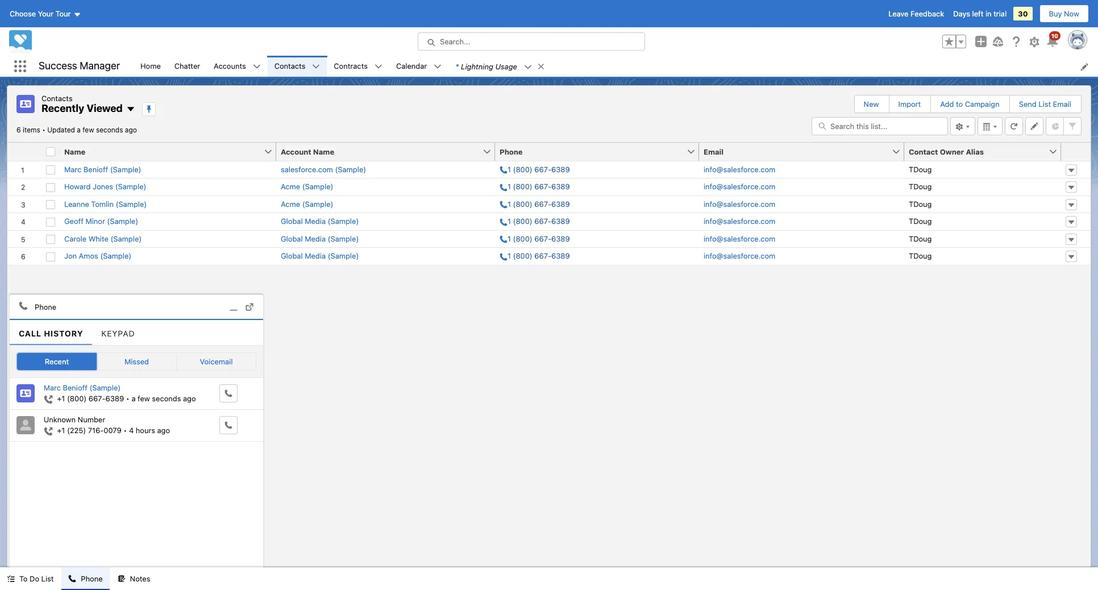 Task type: locate. For each thing, give the bounding box(es) containing it.
tdoug for carole white (sample)
[[909, 234, 932, 243]]

5 info@salesforce.com link from the top
[[704, 233, 776, 245]]

0 vertical spatial few
[[83, 125, 94, 134]]

contact owner alias button
[[905, 142, 1049, 161]]

6389 for marc benioff (sample)
[[552, 165, 570, 174]]

leanne tomlin (sample) link
[[64, 199, 147, 210]]

few
[[83, 125, 94, 134], [138, 394, 150, 403]]

benioff for topmost the marc benioff (sample) link
[[84, 165, 108, 174]]

1 horizontal spatial phone
[[81, 574, 103, 584]]

email button
[[700, 142, 892, 161]]

2 media from the top
[[305, 234, 326, 243]]

6 info@salesforce.com from the top
[[704, 251, 776, 260]]

name inside button
[[64, 147, 85, 156]]

3 info@salesforce.com link from the top
[[704, 199, 776, 210]]

marc benioff (sample) for topmost the marc benioff (sample) link
[[64, 165, 141, 174]]

success
[[39, 60, 77, 72]]

name up salesforce.com (sample)
[[313, 147, 335, 156]]

2 vertical spatial ago
[[157, 426, 170, 435]]

1 for marc benioff (sample)
[[508, 165, 511, 174]]

marc benioff (sample) link up unknown number
[[44, 383, 121, 392]]

1 vertical spatial media
[[305, 234, 326, 243]]

1 horizontal spatial name
[[313, 147, 335, 156]]

0 horizontal spatial list
[[41, 574, 54, 584]]

contacts
[[275, 61, 306, 70], [42, 94, 73, 103]]

jones
[[93, 182, 113, 191]]

* lightning usage
[[456, 62, 518, 71]]

benioff
[[84, 165, 108, 174], [63, 383, 88, 392]]

a
[[77, 125, 81, 134]]

3 global media (sample) from the top
[[281, 251, 359, 260]]

phone
[[500, 147, 523, 156], [35, 302, 56, 311], [81, 574, 103, 584]]

+1
[[57, 394, 65, 403], [57, 426, 65, 435]]

667- for marc benioff (sample)
[[535, 165, 552, 174]]

0 vertical spatial marc benioff (sample)
[[64, 165, 141, 174]]

jon
[[64, 251, 77, 260]]

3 1 (800) 667-6389 from the top
[[508, 199, 570, 208]]

1 global from the top
[[281, 217, 303, 226]]

1 horizontal spatial seconds
[[152, 394, 181, 403]]

5 1 (800) 667-6389 link from the top
[[500, 233, 570, 245]]

text default image right to do list
[[68, 575, 76, 583]]

1 (800) 667-6389 link
[[500, 164, 570, 175], [500, 181, 570, 193], [500, 199, 570, 210], [500, 216, 570, 227], [500, 233, 570, 245], [500, 251, 570, 262]]

list item containing *
[[449, 56, 551, 77]]

to
[[957, 100, 964, 109]]

text default image right viewed at top
[[126, 105, 135, 114]]

667- inside phone dialog
[[89, 394, 106, 403]]

2 1 (800) 667-6389 link from the top
[[500, 181, 570, 193]]

acme (sample) for leanne tomlin (sample)
[[281, 199, 334, 208]]

add to campaign button
[[932, 96, 1009, 113]]

name down 6 items • updated a few seconds ago
[[64, 147, 85, 156]]

marc benioff (sample) inside recently viewed grid
[[64, 165, 141, 174]]

contacts link
[[268, 56, 312, 77]]

1 info@salesforce.com link from the top
[[704, 164, 776, 175]]

4 tdoug from the top
[[909, 217, 932, 226]]

(sample) inside phone dialog
[[90, 383, 121, 392]]

benioff up jones
[[84, 165, 108, 174]]

list
[[134, 56, 1099, 77]]

contacts up updated
[[42, 94, 73, 103]]

call history
[[19, 328, 83, 338]]

text default image inside contacts 'list item'
[[312, 63, 320, 71]]

phone dialog
[[9, 295, 264, 568]]

carole white (sample) link
[[64, 233, 142, 245]]

calendar link
[[390, 56, 434, 77]]

info@salesforce.com link
[[704, 164, 776, 175], [704, 181, 776, 193], [704, 199, 776, 210], [704, 216, 776, 227], [704, 233, 776, 245], [704, 251, 776, 262]]

number
[[78, 415, 105, 424]]

0 horizontal spatial phone
[[35, 302, 56, 311]]

text default image inside 'calendar' list item
[[434, 63, 442, 71]]

0 vertical spatial phone
[[500, 147, 523, 156]]

cell inside recently viewed grid
[[42, 142, 60, 161]]

days left in trial
[[954, 9, 1007, 18]]

2 info@salesforce.com from the top
[[704, 182, 776, 191]]

+1 for (800)
[[57, 394, 65, 403]]

2 vertical spatial global
[[281, 251, 303, 260]]

3 global from the top
[[281, 251, 303, 260]]

text default image left to
[[7, 575, 15, 583]]

0 vertical spatial +1
[[57, 394, 65, 403]]

phone inside 'element'
[[500, 147, 523, 156]]

global media (sample) for jon amos (sample)
[[281, 251, 359, 260]]

contact owner alias
[[909, 147, 985, 156]]

marc benioff (sample) up unknown number
[[44, 383, 121, 392]]

left
[[973, 9, 984, 18]]

feedback
[[911, 9, 945, 18]]

benioff inside phone dialog
[[63, 383, 88, 392]]

contacts list item
[[268, 56, 327, 77]]

recent
[[45, 357, 69, 366]]

3 global media (sample) link from the top
[[281, 251, 359, 262]]

1 vertical spatial benioff
[[63, 383, 88, 392]]

marc down recent
[[44, 383, 61, 392]]

global media (sample)
[[281, 217, 359, 226], [281, 234, 359, 243], [281, 251, 359, 260]]

1 6389 from the top
[[552, 165, 570, 174]]

tdoug
[[909, 165, 932, 174], [909, 182, 932, 191], [909, 199, 932, 208], [909, 217, 932, 226], [909, 234, 932, 243], [909, 251, 932, 260]]

0 vertical spatial acme
[[281, 182, 300, 191]]

2 acme from the top
[[281, 199, 300, 208]]

1 vertical spatial global media (sample) link
[[281, 233, 359, 245]]

lightning
[[461, 62, 494, 71]]

acme
[[281, 182, 300, 191], [281, 199, 300, 208]]

success manager
[[39, 60, 120, 72]]

0 vertical spatial global
[[281, 217, 303, 226]]

0 vertical spatial marc benioff (sample) link
[[64, 164, 141, 175]]

add
[[941, 100, 955, 109]]

text default image
[[253, 63, 261, 71], [375, 63, 383, 71], [19, 301, 28, 310]]

days
[[954, 9, 971, 18]]

1 vertical spatial email
[[704, 147, 724, 156]]

send
[[1020, 100, 1037, 109]]

2 vertical spatial global media (sample) link
[[281, 251, 359, 262]]

minor
[[86, 217, 105, 226]]

1 horizontal spatial few
[[138, 394, 150, 403]]

1 (800) 667-6389 for jon amos (sample)
[[508, 251, 570, 260]]

buy now
[[1050, 9, 1080, 18]]

667- for howard jones (sample)
[[535, 182, 552, 191]]

+1 down unknown
[[57, 426, 65, 435]]

0 horizontal spatial text default image
[[19, 301, 28, 310]]

1 horizontal spatial phone button
[[495, 142, 687, 161]]

global media (sample) for geoff minor (sample)
[[281, 217, 359, 226]]

2 horizontal spatial text default image
[[375, 63, 383, 71]]

1 vertical spatial marc
[[44, 383, 61, 392]]

tdoug for jon amos (sample)
[[909, 251, 932, 260]]

4 6389 from the top
[[552, 217, 570, 226]]

hours
[[136, 426, 155, 435]]

text default image inside accounts list item
[[253, 63, 261, 71]]

1 name from the left
[[64, 147, 85, 156]]

text default image inside phone button
[[68, 575, 76, 583]]

0 vertical spatial acme (sample)
[[281, 182, 334, 191]]

marc inside recently viewed grid
[[64, 165, 81, 174]]

1
[[508, 165, 511, 174], [508, 182, 511, 191], [508, 199, 511, 208], [508, 217, 511, 226], [508, 234, 511, 243], [508, 251, 511, 260]]

+1 for (225)
[[57, 426, 65, 435]]

global media (sample) link for jon amos (sample)
[[281, 251, 359, 262]]

cell
[[42, 142, 60, 161]]

1 (800) 667-6389 for marc benioff (sample)
[[508, 165, 570, 174]]

2 vertical spatial global media (sample)
[[281, 251, 359, 260]]

1 vertical spatial seconds
[[152, 394, 181, 403]]

text default image left the notes
[[118, 575, 125, 583]]

contacts right accounts list item
[[275, 61, 306, 70]]

1 vertical spatial marc benioff (sample)
[[44, 383, 121, 392]]

1 vertical spatial acme
[[281, 199, 300, 208]]

benioff inside recently viewed grid
[[84, 165, 108, 174]]

1 info@salesforce.com from the top
[[704, 165, 776, 174]]

6 1 (800) 667-6389 from the top
[[508, 251, 570, 260]]

3 6389 from the top
[[552, 199, 570, 208]]

marc inside phone dialog
[[44, 383, 61, 392]]

1 horizontal spatial text default image
[[253, 63, 261, 71]]

seconds inside phone dialog
[[152, 394, 181, 403]]

1 1 from the top
[[508, 165, 511, 174]]

info@salesforce.com link for howard jones (sample)
[[704, 181, 776, 193]]

few inside phone dialog
[[138, 394, 150, 403]]

1 horizontal spatial list
[[1039, 100, 1052, 109]]

1 global media (sample) from the top
[[281, 217, 359, 226]]

tdoug for leanne tomlin (sample)
[[909, 199, 932, 208]]

6 1 from the top
[[508, 251, 511, 260]]

info@salesforce.com link for geoff minor (sample)
[[704, 216, 776, 227]]

1 (800) 667-6389 link for carole white (sample)
[[500, 233, 570, 245]]

+1 (225) 716-0079 • 4 hours ago
[[55, 426, 172, 435]]

0 vertical spatial global media (sample)
[[281, 217, 359, 226]]

0 horizontal spatial few
[[83, 125, 94, 134]]

30
[[1019, 9, 1029, 18]]

info@salesforce.com
[[704, 165, 776, 174], [704, 182, 776, 191], [704, 199, 776, 208], [704, 217, 776, 226], [704, 234, 776, 243], [704, 251, 776, 260]]

2 global media (sample) from the top
[[281, 234, 359, 243]]

geoff minor (sample) link
[[64, 216, 138, 227]]

6389 for carole white (sample)
[[552, 234, 570, 243]]

1 (800) 667-6389 link for jon amos (sample)
[[500, 251, 570, 262]]

in
[[986, 9, 992, 18]]

3 tdoug from the top
[[909, 199, 932, 208]]

list item
[[449, 56, 551, 77]]

account name button
[[276, 142, 483, 161]]

marc benioff (sample) link
[[64, 164, 141, 175], [44, 383, 121, 392]]

global
[[281, 217, 303, 226], [281, 234, 303, 243], [281, 251, 303, 260]]

global media (sample) link for geoff minor (sample)
[[281, 216, 359, 227]]

contacts inside 'list item'
[[275, 61, 306, 70]]

0 horizontal spatial email
[[704, 147, 724, 156]]

2 1 (800) 667-6389 from the top
[[508, 182, 570, 191]]

unknown
[[44, 415, 76, 424]]

howard
[[64, 182, 91, 191]]

667- for jon amos (sample)
[[535, 251, 552, 260]]

0 vertical spatial marc
[[64, 165, 81, 174]]

(225)
[[67, 426, 86, 435]]

3 1 from the top
[[508, 199, 511, 208]]

text default image left contracts link
[[312, 63, 320, 71]]

6 tdoug from the top
[[909, 251, 932, 260]]

2 name from the left
[[313, 147, 335, 156]]

list right send
[[1039, 100, 1052, 109]]

group
[[943, 35, 967, 48]]

10
[[1052, 32, 1059, 39]]

0 vertical spatial email
[[1054, 100, 1072, 109]]

1 vertical spatial contacts
[[42, 94, 73, 103]]

salesforce.com (sample) link
[[281, 164, 366, 175]]

info@salesforce.com link for jon amos (sample)
[[704, 251, 776, 262]]

action element
[[1062, 142, 1091, 161]]

tomlin
[[91, 199, 114, 208]]

2 +1 from the top
[[57, 426, 65, 435]]

name button
[[60, 142, 264, 161]]

email
[[1054, 100, 1072, 109], [704, 147, 724, 156]]

benioff for the marc benioff (sample) link inside phone dialog
[[63, 383, 88, 392]]

3 1 (800) 667-6389 link from the top
[[500, 199, 570, 210]]

seconds down viewed at top
[[96, 125, 123, 134]]

1 horizontal spatial marc
[[64, 165, 81, 174]]

5 1 from the top
[[508, 234, 511, 243]]

2 global media (sample) link from the top
[[281, 233, 359, 245]]

6389 for geoff minor (sample)
[[552, 217, 570, 226]]

info@salesforce.com for howard jones (sample)
[[704, 182, 776, 191]]

text default image inside the contracts "list item"
[[375, 63, 383, 71]]

1 for howard jones (sample)
[[508, 182, 511, 191]]

list containing home
[[134, 56, 1099, 77]]

0 vertical spatial media
[[305, 217, 326, 226]]

1 vertical spatial marc benioff (sample) link
[[44, 383, 121, 392]]

1 for jon amos (sample)
[[508, 251, 511, 260]]

2 vertical spatial phone
[[81, 574, 103, 584]]

6 6389 from the top
[[552, 251, 570, 260]]

1 acme from the top
[[281, 182, 300, 191]]

import
[[899, 100, 922, 109]]

text default image right accounts
[[253, 63, 261, 71]]

text default image left *
[[434, 63, 442, 71]]

1 vertical spatial phone
[[35, 302, 56, 311]]

3 info@salesforce.com from the top
[[704, 199, 776, 208]]

missed
[[125, 357, 149, 366]]

1 1 (800) 667-6389 link from the top
[[500, 164, 570, 175]]

4 info@salesforce.com link from the top
[[704, 216, 776, 227]]

6 info@salesforce.com link from the top
[[704, 251, 776, 262]]

1 vertical spatial +1
[[57, 426, 65, 435]]

0 vertical spatial list
[[1039, 100, 1052, 109]]

none search field inside recently viewed|contacts|list view element
[[812, 117, 949, 135]]

(800) inside phone dialog
[[67, 394, 87, 403]]

1 horizontal spatial contacts
[[275, 61, 306, 70]]

3 media from the top
[[305, 251, 326, 260]]

marc benioff (sample) up jones
[[64, 165, 141, 174]]

marc benioff (sample) inside phone dialog
[[44, 383, 121, 392]]

text default image for accounts
[[253, 63, 261, 71]]

0 horizontal spatial ago
[[125, 125, 137, 134]]

1 vertical spatial few
[[138, 394, 150, 403]]

new
[[864, 100, 880, 109]]

2 info@salesforce.com link from the top
[[704, 181, 776, 193]]

history
[[44, 328, 83, 338]]

0 vertical spatial ago
[[125, 125, 137, 134]]

text default image
[[537, 62, 545, 70], [312, 63, 320, 71], [434, 63, 442, 71], [524, 63, 532, 71], [126, 105, 135, 114], [44, 395, 53, 404], [44, 427, 53, 436], [7, 575, 15, 583], [68, 575, 76, 583], [118, 575, 125, 583]]

2 horizontal spatial phone
[[500, 147, 523, 156]]

1 acme (sample) link from the top
[[281, 181, 334, 193]]

4 1 (800) 667-6389 link from the top
[[500, 216, 570, 227]]

(800)
[[513, 165, 533, 174], [513, 182, 533, 191], [513, 199, 533, 208], [513, 217, 533, 226], [513, 234, 533, 243], [513, 251, 533, 260], [67, 394, 87, 403]]

0 horizontal spatial seconds
[[96, 125, 123, 134]]

text default image right contracts
[[375, 63, 383, 71]]

0 vertical spatial benioff
[[84, 165, 108, 174]]

1 vertical spatial ago
[[183, 394, 196, 403]]

1 vertical spatial acme (sample) link
[[281, 199, 334, 210]]

1 horizontal spatial email
[[1054, 100, 1072, 109]]

new button
[[855, 96, 889, 113]]

667-
[[535, 165, 552, 174], [535, 182, 552, 191], [535, 199, 552, 208], [535, 217, 552, 226], [535, 234, 552, 243], [535, 251, 552, 260], [89, 394, 106, 403]]

1 (800) 667-6389 link for leanne tomlin (sample)
[[500, 199, 570, 210]]

0 vertical spatial contacts
[[275, 61, 306, 70]]

viewed
[[87, 102, 123, 114]]

6
[[16, 125, 21, 134]]

leanne
[[64, 199, 89, 208]]

howard jones (sample)
[[64, 182, 146, 191]]

leanne tomlin (sample)
[[64, 199, 147, 208]]

voicemail
[[200, 357, 233, 366]]

text default image right usage
[[524, 63, 532, 71]]

1 (800) 667-6389 link for howard jones (sample)
[[500, 181, 570, 193]]

2 global from the top
[[281, 234, 303, 243]]

acme (sample) link for howard jones (sample)
[[281, 181, 334, 193]]

0 horizontal spatial name
[[64, 147, 85, 156]]

media for carole white (sample)
[[305, 234, 326, 243]]

seconds up hours
[[152, 394, 181, 403]]

ago inside recently viewed|contacts|list view element
[[125, 125, 137, 134]]

text default image up call at the bottom of page
[[19, 301, 28, 310]]

None search field
[[812, 117, 949, 135]]

5 info@salesforce.com from the top
[[704, 234, 776, 243]]

1 global media (sample) link from the top
[[281, 216, 359, 227]]

contracts list item
[[327, 56, 390, 77]]

2 horizontal spatial ago
[[183, 394, 196, 403]]

few right the 6389 • a
[[138, 394, 150, 403]]

(800) for geoff minor (sample)
[[513, 217, 533, 226]]

benioff up unknown number
[[63, 383, 88, 392]]

6 1 (800) 667-6389 link from the top
[[500, 251, 570, 262]]

few inside recently viewed|contacts|list view element
[[83, 125, 94, 134]]

list right do
[[41, 574, 54, 584]]

contacts image
[[16, 95, 35, 113]]

2 6389 from the top
[[552, 182, 570, 191]]

5 tdoug from the top
[[909, 234, 932, 243]]

email element
[[700, 142, 912, 161]]

1 +1 from the top
[[57, 394, 65, 403]]

acme (sample)
[[281, 182, 334, 191], [281, 199, 334, 208]]

1 acme (sample) from the top
[[281, 182, 334, 191]]

1 horizontal spatial ago
[[157, 426, 170, 435]]

0 vertical spatial phone button
[[495, 142, 687, 161]]

1 for carole white (sample)
[[508, 234, 511, 243]]

2 acme (sample) link from the top
[[281, 199, 334, 210]]

import button
[[890, 96, 931, 113]]

4 1 from the top
[[508, 217, 511, 226]]

recently viewed|contacts|list view element
[[7, 85, 1092, 568]]

marc up howard on the top of page
[[64, 165, 81, 174]]

0 vertical spatial acme (sample) link
[[281, 181, 334, 193]]

5 1 (800) 667-6389 from the top
[[508, 234, 570, 243]]

recently viewed
[[42, 102, 123, 114]]

media
[[305, 217, 326, 226], [305, 234, 326, 243], [305, 251, 326, 260]]

0079 • 4
[[104, 426, 134, 435]]

4 info@salesforce.com from the top
[[704, 217, 776, 226]]

home
[[141, 61, 161, 70]]

2 1 from the top
[[508, 182, 511, 191]]

0 horizontal spatial phone button
[[62, 568, 110, 590]]

2 vertical spatial media
[[305, 251, 326, 260]]

to
[[19, 574, 28, 584]]

1 1 (800) 667-6389 from the top
[[508, 165, 570, 174]]

1 tdoug from the top
[[909, 165, 932, 174]]

recently viewed status
[[16, 125, 47, 134]]

email inside recently viewed grid
[[704, 147, 724, 156]]

1 vertical spatial global
[[281, 234, 303, 243]]

0 vertical spatial seconds
[[96, 125, 123, 134]]

0 horizontal spatial marc
[[44, 383, 61, 392]]

text default image inside phone link
[[19, 301, 28, 310]]

1 media from the top
[[305, 217, 326, 226]]

few right a
[[83, 125, 94, 134]]

+1 up unknown
[[57, 394, 65, 403]]

action image
[[1062, 142, 1091, 161]]

1 vertical spatial global media (sample)
[[281, 234, 359, 243]]

4 1 (800) 667-6389 from the top
[[508, 217, 570, 226]]

0 vertical spatial global media (sample) link
[[281, 216, 359, 227]]

1 vertical spatial acme (sample)
[[281, 199, 334, 208]]

send list email button
[[1011, 96, 1081, 113]]

2 acme (sample) from the top
[[281, 199, 334, 208]]

ago
[[125, 125, 137, 134], [183, 394, 196, 403], [157, 426, 170, 435]]

•
[[42, 125, 45, 134]]

marc benioff (sample) link up jones
[[64, 164, 141, 175]]

info@salesforce.com for jon amos (sample)
[[704, 251, 776, 260]]

5 6389 from the top
[[552, 234, 570, 243]]



Task type: vqa. For each thing, say whether or not it's contained in the screenshot.


Task type: describe. For each thing, give the bounding box(es) containing it.
choose
[[10, 9, 36, 18]]

global for geoff minor (sample)
[[281, 217, 303, 226]]

campaign
[[966, 100, 1000, 109]]

carole
[[64, 234, 87, 243]]

items
[[23, 125, 40, 134]]

1 (800) 667-6389 for carole white (sample)
[[508, 234, 570, 243]]

info@salesforce.com for marc benioff (sample)
[[704, 165, 776, 174]]

item number image
[[7, 142, 42, 161]]

info@salesforce.com for leanne tomlin (sample)
[[704, 199, 776, 208]]

(sample) inside 'link'
[[111, 234, 142, 243]]

6389 for leanne tomlin (sample)
[[552, 199, 570, 208]]

tdoug for marc benioff (sample)
[[909, 165, 932, 174]]

acme (sample) link for leanne tomlin (sample)
[[281, 199, 334, 210]]

recently viewed grid
[[7, 142, 1091, 265]]

accounts list item
[[207, 56, 268, 77]]

media for jon amos (sample)
[[305, 251, 326, 260]]

account
[[281, 147, 311, 156]]

account name element
[[276, 142, 502, 161]]

accounts
[[214, 61, 246, 70]]

search... button
[[418, 32, 646, 51]]

contact
[[909, 147, 939, 156]]

choose your tour
[[10, 9, 71, 18]]

media for geoff minor (sample)
[[305, 217, 326, 226]]

to do list button
[[0, 568, 61, 590]]

text default image down unknown
[[44, 427, 53, 436]]

notes button
[[111, 568, 157, 590]]

667- for geoff minor (sample)
[[535, 217, 552, 226]]

1 vertical spatial phone button
[[62, 568, 110, 590]]

calendar list item
[[390, 56, 449, 77]]

acme for leanne tomlin (sample)
[[281, 199, 300, 208]]

name inside button
[[313, 147, 335, 156]]

0 horizontal spatial contacts
[[42, 94, 73, 103]]

global media (sample) for carole white (sample)
[[281, 234, 359, 243]]

seconds inside recently viewed|contacts|list view element
[[96, 125, 123, 134]]

send list email
[[1020, 100, 1072, 109]]

manager
[[80, 60, 120, 72]]

6389 for howard jones (sample)
[[552, 182, 570, 191]]

chatter
[[175, 61, 200, 70]]

info@salesforce.com for carole white (sample)
[[704, 234, 776, 243]]

acme (sample) for howard jones (sample)
[[281, 182, 334, 191]]

marc for topmost the marc benioff (sample) link
[[64, 165, 81, 174]]

1 (800) 667-6389 for geoff minor (sample)
[[508, 217, 570, 226]]

keypad link
[[92, 321, 144, 345]]

updated
[[47, 125, 75, 134]]

keypad
[[101, 328, 135, 338]]

(800) for howard jones (sample)
[[513, 182, 533, 191]]

2 tdoug from the top
[[909, 182, 932, 191]]

notes
[[130, 574, 150, 584]]

tour
[[56, 9, 71, 18]]

global media (sample) link for carole white (sample)
[[281, 233, 359, 245]]

call
[[19, 328, 41, 338]]

1 (800) 667-6389 link for geoff minor (sample)
[[500, 216, 570, 227]]

contracts link
[[327, 56, 375, 77]]

accounts link
[[207, 56, 253, 77]]

1 vertical spatial list
[[41, 574, 54, 584]]

amos
[[79, 251, 98, 260]]

acme for howard jones (sample)
[[281, 182, 300, 191]]

info@salesforce.com for geoff minor (sample)
[[704, 217, 776, 226]]

buy
[[1050, 9, 1063, 18]]

(800) for jon amos (sample)
[[513, 251, 533, 260]]

1 (800) 667-6389 link for marc benioff (sample)
[[500, 164, 570, 175]]

calendar
[[396, 61, 427, 70]]

item number element
[[7, 142, 42, 161]]

text default image inside notes button
[[118, 575, 125, 583]]

phone inside dialog
[[35, 302, 56, 311]]

home link
[[134, 56, 168, 77]]

your
[[38, 9, 53, 18]]

text default image up unknown
[[44, 395, 53, 404]]

text default image for contracts
[[375, 63, 383, 71]]

phone button inside 'element'
[[495, 142, 687, 161]]

salesforce.com (sample)
[[281, 165, 366, 174]]

trial
[[994, 9, 1007, 18]]

jon amos (sample)
[[64, 251, 131, 260]]

usage
[[496, 62, 518, 71]]

now
[[1065, 9, 1080, 18]]

+1 (800) 667-6389 • a few seconds ago
[[55, 394, 198, 403]]

geoff
[[64, 217, 84, 226]]

667- for leanne tomlin (sample)
[[535, 199, 552, 208]]

tdoug for geoff minor (sample)
[[909, 217, 932, 226]]

text default image inside to do list button
[[7, 575, 15, 583]]

search...
[[440, 37, 471, 46]]

text default image down 'search...' button
[[537, 62, 545, 70]]

667- for carole white (sample)
[[535, 234, 552, 243]]

buy now button
[[1040, 5, 1090, 23]]

leave feedback
[[889, 9, 945, 18]]

carole white (sample)
[[64, 234, 142, 243]]

phone element
[[495, 142, 706, 161]]

1 for geoff minor (sample)
[[508, 217, 511, 226]]

716-
[[88, 426, 104, 435]]

10 button
[[1046, 31, 1061, 48]]

6389 • a
[[106, 394, 136, 403]]

choose your tour button
[[9, 5, 82, 23]]

unknown number
[[44, 415, 105, 424]]

info@salesforce.com link for marc benioff (sample)
[[704, 164, 776, 175]]

global for carole white (sample)
[[281, 234, 303, 243]]

*
[[456, 62, 459, 71]]

owner
[[941, 147, 965, 156]]

(800) for leanne tomlin (sample)
[[513, 199, 533, 208]]

recently
[[42, 102, 84, 114]]

do
[[30, 574, 39, 584]]

info@salesforce.com link for leanne tomlin (sample)
[[704, 199, 776, 210]]

name element
[[60, 142, 283, 161]]

alias
[[967, 147, 985, 156]]

Search Recently Viewed list view. search field
[[812, 117, 949, 135]]

contact owner alias element
[[905, 142, 1069, 161]]

add to campaign
[[941, 100, 1000, 109]]

6389 for jon amos (sample)
[[552, 251, 570, 260]]

(800) for carole white (sample)
[[513, 234, 533, 243]]

marc benioff (sample) link inside phone dialog
[[44, 383, 121, 392]]

info@salesforce.com link for carole white (sample)
[[704, 233, 776, 245]]

6 items • updated a few seconds ago
[[16, 125, 137, 134]]

to do list
[[19, 574, 54, 584]]

1 (800) 667-6389 for leanne tomlin (sample)
[[508, 199, 570, 208]]

white
[[89, 234, 109, 243]]

account name
[[281, 147, 335, 156]]

1 (800) 667-6389 for howard jones (sample)
[[508, 182, 570, 191]]

1 for leanne tomlin (sample)
[[508, 199, 511, 208]]

howard jones (sample) link
[[64, 181, 146, 193]]

chatter link
[[168, 56, 207, 77]]

(800) for marc benioff (sample)
[[513, 165, 533, 174]]

leave feedback link
[[889, 9, 945, 18]]

leave
[[889, 9, 909, 18]]

marc for the marc benioff (sample) link inside phone dialog
[[44, 383, 61, 392]]

global for jon amos (sample)
[[281, 251, 303, 260]]

marc benioff (sample) for the marc benioff (sample) link inside phone dialog
[[44, 383, 121, 392]]

jon amos (sample) link
[[64, 251, 131, 262]]



